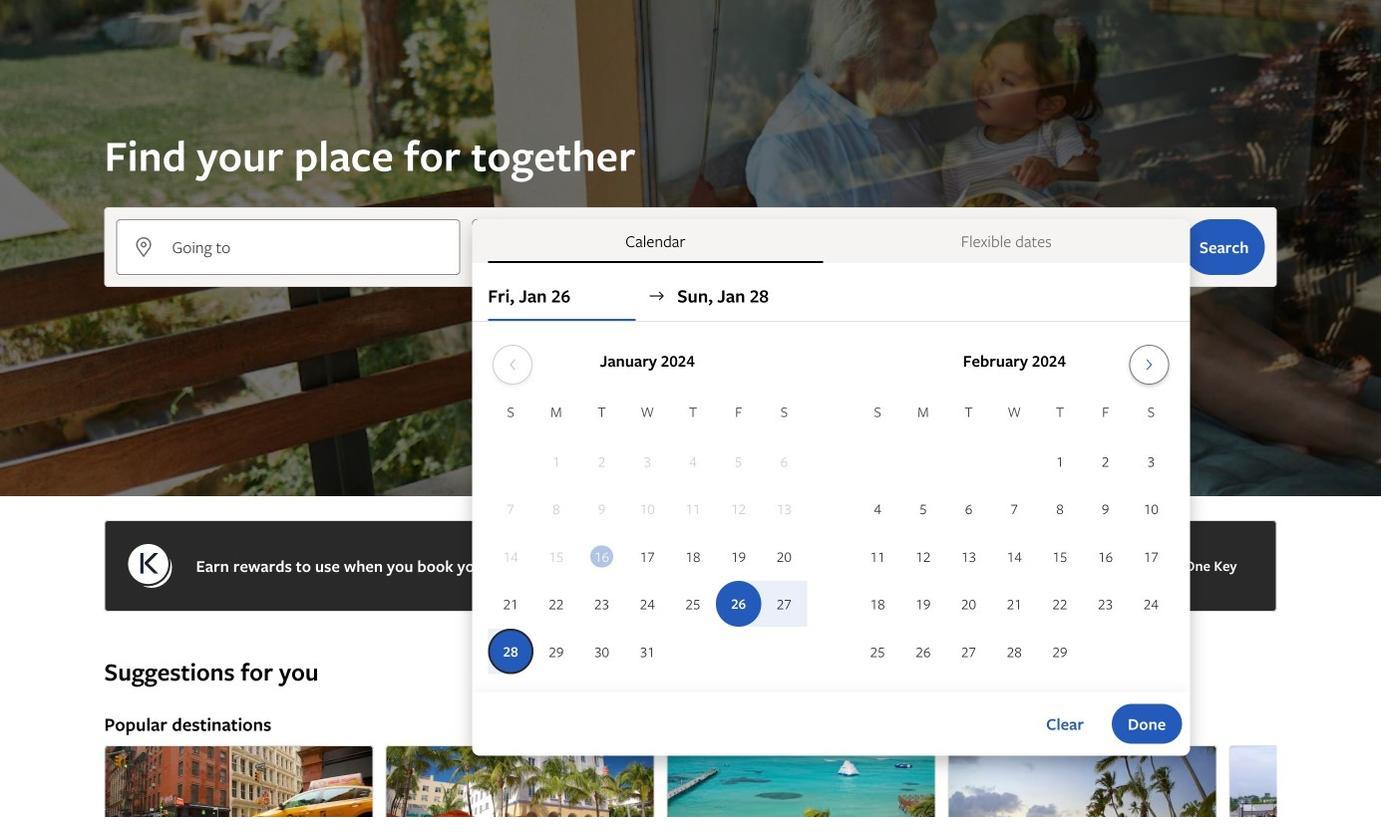Task type: locate. For each thing, give the bounding box(es) containing it.
application
[[488, 337, 1174, 677]]

application inside wizard region
[[488, 337, 1174, 677]]

february 2024 element
[[855, 401, 1174, 677]]

tab list inside wizard region
[[472, 219, 1190, 263]]

next month image
[[1138, 357, 1162, 373]]

directional image
[[647, 287, 665, 305]]

january 2024 element
[[488, 401, 807, 677]]

atlantic city aquarium which includes a marina, boating and a coastal town image
[[1229, 746, 1381, 818]]

tab list
[[472, 219, 1190, 263]]

miami beach featuring a city and street scenes image
[[385, 746, 655, 818]]

soho - tribeca which includes street scenes and a city image
[[104, 746, 373, 818]]



Task type: describe. For each thing, give the bounding box(es) containing it.
wizard region
[[0, 0, 1381, 757]]

bayahibe beach featuring a beach, a sunset and tropical scenes image
[[948, 746, 1217, 818]]

today element
[[590, 546, 613, 568]]

previous month image
[[500, 357, 524, 373]]

cancun which includes a sandy beach, landscape views and general coastal views image
[[667, 746, 936, 818]]

recently viewed region
[[92, 624, 1289, 656]]



Task type: vqa. For each thing, say whether or not it's contained in the screenshot.
application within the The Wizard region
yes



